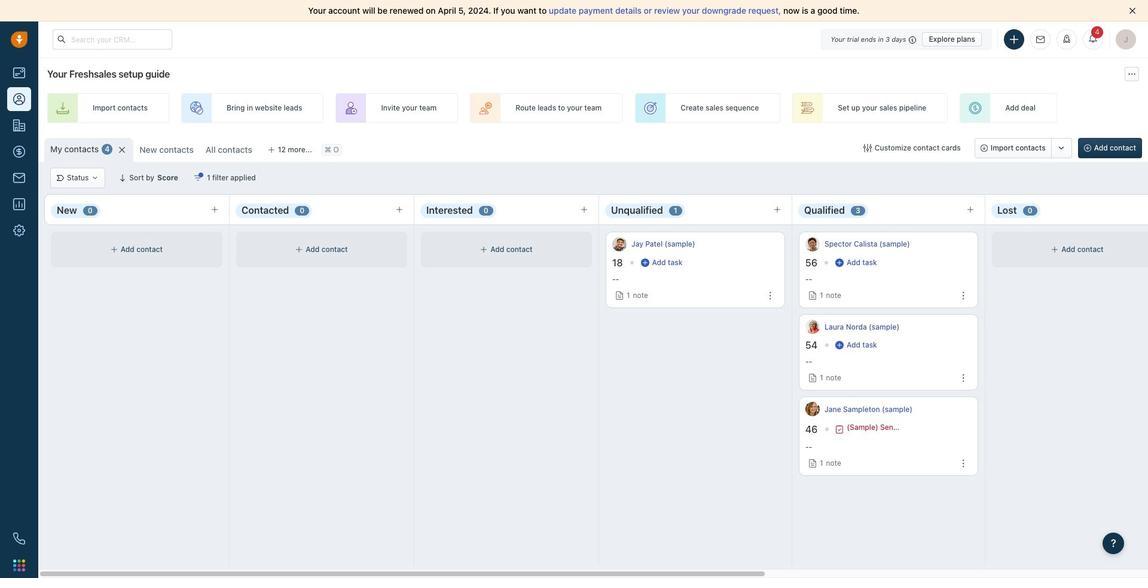 Task type: vqa. For each thing, say whether or not it's contained in the screenshot.
the leftmost container_WX8MsF4aQZ5i3RN1 icon
no



Task type: locate. For each thing, give the bounding box(es) containing it.
Search your CRM... text field
[[53, 29, 172, 50]]

group
[[975, 138, 1072, 158]]

send email image
[[1036, 36, 1045, 44]]

what's new image
[[1063, 35, 1071, 43]]

container_wx8msf4aqz5i3rn1 image
[[194, 174, 202, 182], [57, 175, 64, 182], [296, 246, 303, 254], [641, 259, 649, 267], [835, 259, 844, 267], [836, 426, 844, 434]]

j image
[[806, 403, 820, 417]]

container_wx8msf4aqz5i3rn1 image
[[863, 144, 872, 152], [92, 175, 99, 182], [111, 246, 118, 254], [480, 246, 488, 254], [1052, 246, 1059, 254], [835, 342, 844, 350]]

j image
[[612, 237, 627, 252]]



Task type: describe. For each thing, give the bounding box(es) containing it.
l image
[[806, 320, 820, 334]]

close image
[[1129, 7, 1136, 14]]

s image
[[806, 237, 820, 252]]

phone image
[[13, 533, 25, 545]]

freshworks switcher image
[[13, 560, 25, 572]]

phone element
[[7, 527, 31, 551]]



